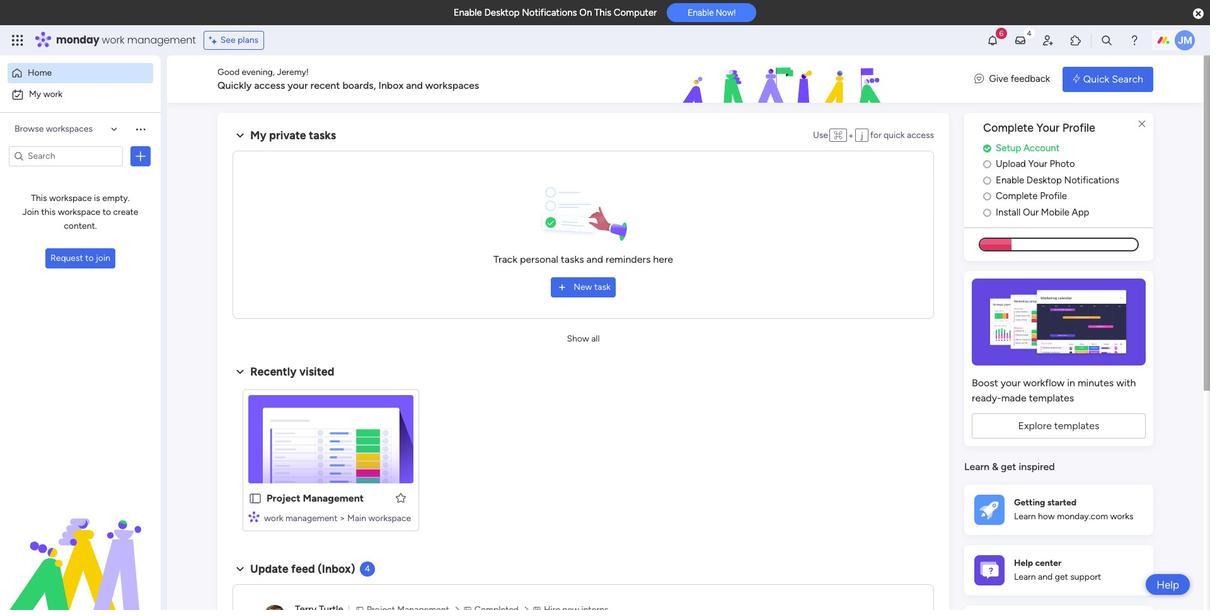Task type: locate. For each thing, give the bounding box(es) containing it.
inbox
[[379, 79, 404, 91]]

and for track personal tasks and reminders here
[[587, 254, 604, 266]]

1 vertical spatial my
[[250, 129, 267, 143]]

complete up install
[[996, 191, 1038, 202]]

0 vertical spatial help
[[1015, 558, 1034, 569]]

1 horizontal spatial enable
[[688, 8, 714, 18]]

0 horizontal spatial and
[[406, 79, 423, 91]]

0 horizontal spatial tasks
[[309, 129, 336, 143]]

circle o image
[[984, 176, 992, 185], [984, 208, 992, 217]]

boost your workflow in minutes with ready-made templates
[[972, 377, 1137, 404]]

0 horizontal spatial desktop
[[485, 7, 520, 18]]

1 horizontal spatial and
[[587, 254, 604, 266]]

circle o image down the check circle icon on the right top of the page
[[984, 160, 992, 169]]

1 vertical spatial help
[[1157, 579, 1180, 591]]

2 vertical spatial learn
[[1015, 572, 1037, 583]]

close recently visited image
[[233, 364, 248, 379]]

0 horizontal spatial enable
[[454, 7, 482, 18]]

profile up "setup account" link
[[1063, 121, 1096, 135]]

v2 bolt switch image
[[1073, 72, 1081, 86]]

this
[[595, 7, 612, 18], [31, 193, 47, 204]]

workspaces right inbox
[[426, 79, 479, 91]]

access inside good evening, jeremy! quickly access your recent boards, inbox and workspaces
[[254, 79, 285, 91]]

for quick access
[[871, 130, 935, 141]]

access down evening, at the left top
[[254, 79, 285, 91]]

1 vertical spatial your
[[1001, 377, 1021, 389]]

0 vertical spatial complete
[[984, 121, 1034, 135]]

2 vertical spatial and
[[1039, 572, 1053, 583]]

your for upload
[[1029, 158, 1048, 170]]

enable now!
[[688, 8, 736, 18]]

work
[[102, 33, 125, 47], [43, 89, 63, 100], [264, 513, 283, 524]]

0 vertical spatial management
[[127, 33, 196, 47]]

workspace up this
[[49, 193, 92, 204]]

and inside help center learn and get support
[[1039, 572, 1053, 583]]

0 horizontal spatial access
[[254, 79, 285, 91]]

1 vertical spatial get
[[1055, 572, 1069, 583]]

0 vertical spatial notifications
[[522, 7, 577, 18]]

0 vertical spatial work
[[102, 33, 125, 47]]

complete up setup
[[984, 121, 1034, 135]]

private
[[269, 129, 306, 143]]

help for help center learn and get support
[[1015, 558, 1034, 569]]

0 horizontal spatial lottie animation image
[[0, 483, 161, 610]]

0 horizontal spatial lottie animation element
[[0, 483, 161, 610]]

templates
[[1030, 392, 1075, 404], [1055, 420, 1100, 432]]

computer
[[614, 7, 657, 18]]

1 horizontal spatial notifications
[[1065, 175, 1120, 186]]

lottie animation element
[[608, 55, 963, 103], [0, 483, 161, 610]]

profile inside complete profile link
[[1041, 191, 1068, 202]]

to down the empty.
[[103, 207, 111, 218]]

your up account
[[1037, 121, 1060, 135]]

works
[[1111, 512, 1134, 522]]

your
[[1037, 121, 1060, 135], [1029, 158, 1048, 170]]

0 vertical spatial profile
[[1063, 121, 1096, 135]]

2 vertical spatial workspace
[[369, 513, 411, 524]]

learn down getting
[[1015, 512, 1037, 522]]

get right "&"
[[1002, 461, 1017, 473]]

0 horizontal spatial help
[[1015, 558, 1034, 569]]

good evening, jeremy! quickly access your recent boards, inbox and workspaces
[[218, 67, 479, 91]]

0 vertical spatial templates
[[1030, 392, 1075, 404]]

this right on
[[595, 7, 612, 18]]

1 horizontal spatial your
[[1001, 377, 1021, 389]]

join
[[22, 207, 39, 218]]

workspaces up search in workspace field
[[46, 124, 93, 134]]

1 vertical spatial work
[[43, 89, 63, 100]]

create
[[113, 207, 138, 218]]

0 vertical spatial learn
[[965, 461, 990, 473]]

workspace up content.
[[58, 207, 100, 218]]

work for my
[[43, 89, 63, 100]]

complete your profile
[[984, 121, 1096, 135]]

1 horizontal spatial get
[[1055, 572, 1069, 583]]

access
[[254, 79, 285, 91], [908, 130, 935, 141]]

reminders
[[606, 254, 651, 266]]

0 vertical spatial circle o image
[[984, 160, 992, 169]]

complete profile
[[996, 191, 1068, 202]]

circle o image for upload
[[984, 160, 992, 169]]

for
[[871, 130, 882, 141]]

0 vertical spatial and
[[406, 79, 423, 91]]

my down home on the left
[[29, 89, 41, 100]]

templates image image
[[976, 279, 1143, 366]]

give feedback
[[990, 73, 1051, 85]]

notifications down "upload your photo" link
[[1065, 175, 1120, 186]]

2 vertical spatial work
[[264, 513, 283, 524]]

your
[[288, 79, 308, 91], [1001, 377, 1021, 389]]

desktop for enable desktop notifications on this computer
[[485, 7, 520, 18]]

close my private tasks image
[[233, 128, 248, 143]]

enable desktop notifications link
[[984, 173, 1154, 187]]

1 horizontal spatial workspaces
[[426, 79, 479, 91]]

photo
[[1050, 158, 1076, 170]]

this up join
[[31, 193, 47, 204]]

1 horizontal spatial my
[[250, 129, 267, 143]]

give
[[990, 73, 1009, 85]]

circle o image
[[984, 160, 992, 169], [984, 192, 992, 201]]

get down center on the right
[[1055, 572, 1069, 583]]

1 vertical spatial tasks
[[561, 254, 584, 266]]

getting
[[1015, 498, 1046, 508]]

how
[[1039, 512, 1056, 522]]

6 image
[[996, 26, 1008, 40]]

monday work management
[[56, 33, 196, 47]]

install
[[996, 207, 1021, 218]]

Search in workspace field
[[26, 149, 105, 163]]

1 horizontal spatial this
[[595, 7, 612, 18]]

2 circle o image from the top
[[984, 192, 992, 201]]

0 vertical spatial circle o image
[[984, 176, 992, 185]]

boards,
[[343, 79, 376, 91]]

explore templates button
[[972, 414, 1147, 439]]

and inside good evening, jeremy! quickly access your recent boards, inbox and workspaces
[[406, 79, 423, 91]]

circle o image inside install our mobile app 'link'
[[984, 208, 992, 217]]

0 horizontal spatial notifications
[[522, 7, 577, 18]]

and
[[406, 79, 423, 91], [587, 254, 604, 266], [1039, 572, 1053, 583]]

circle o image inside the enable desktop notifications link
[[984, 176, 992, 185]]

browse workspaces
[[15, 124, 93, 134]]

learn down center on the right
[[1015, 572, 1037, 583]]

1 circle o image from the top
[[984, 160, 992, 169]]

get
[[1002, 461, 1017, 473], [1055, 572, 1069, 583]]

dapulse close image
[[1194, 8, 1205, 20]]

2 horizontal spatial enable
[[996, 175, 1025, 186]]

help image
[[1129, 34, 1141, 47]]

access right quick
[[908, 130, 935, 141]]

quickly
[[218, 79, 252, 91]]

0 horizontal spatial management
[[127, 33, 196, 47]]

visited
[[300, 365, 335, 379]]

request to join button
[[45, 248, 115, 269]]

add to favorites image
[[395, 492, 407, 505]]

profile up the mobile
[[1041, 191, 1068, 202]]

to left join
[[85, 253, 94, 264]]

and up new task
[[587, 254, 604, 266]]

enable inside button
[[688, 8, 714, 18]]

0 vertical spatial lottie animation element
[[608, 55, 963, 103]]

1 vertical spatial notifications
[[1065, 175, 1120, 186]]

help inside button
[[1157, 579, 1180, 591]]

quick
[[1084, 73, 1110, 85]]

invite members image
[[1042, 34, 1055, 47]]

circle o image left install
[[984, 208, 992, 217]]

circle o image inside complete profile link
[[984, 192, 992, 201]]

lottie animation image for join this workspace to create content.
[[0, 483, 161, 610]]

0 horizontal spatial your
[[288, 79, 308, 91]]

your inside good evening, jeremy! quickly access your recent boards, inbox and workspaces
[[288, 79, 308, 91]]

profile
[[1063, 121, 1096, 135], [1041, 191, 1068, 202]]

get inside help center learn and get support
[[1055, 572, 1069, 583]]

see plans
[[221, 35, 259, 45]]

1 vertical spatial your
[[1029, 158, 1048, 170]]

1 vertical spatial templates
[[1055, 420, 1100, 432]]

1 vertical spatial and
[[587, 254, 604, 266]]

templates right explore
[[1055, 420, 1100, 432]]

management
[[127, 33, 196, 47], [286, 513, 338, 524]]

1 horizontal spatial work
[[102, 33, 125, 47]]

1 vertical spatial management
[[286, 513, 338, 524]]

and down center on the right
[[1039, 572, 1053, 583]]

your down account
[[1029, 158, 1048, 170]]

0 horizontal spatial my
[[29, 89, 41, 100]]

workspace down the "add to favorites" image
[[369, 513, 411, 524]]

tasks for private
[[309, 129, 336, 143]]

new
[[574, 282, 593, 293]]

tasks up new
[[561, 254, 584, 266]]

show all
[[567, 333, 600, 344]]

feedback
[[1011, 73, 1051, 85]]

1 vertical spatial desktop
[[1027, 175, 1063, 186]]

update feed (inbox)
[[250, 562, 355, 576]]

see plans button
[[204, 31, 264, 50]]

1 vertical spatial circle o image
[[984, 192, 992, 201]]

help for help
[[1157, 579, 1180, 591]]

notifications
[[522, 7, 577, 18], [1065, 175, 1120, 186]]

2 horizontal spatial and
[[1039, 572, 1053, 583]]

your down jeremy!
[[288, 79, 308, 91]]

new task button
[[551, 277, 616, 298], [551, 277, 616, 298]]

circle o image down the check circle icon on the right top of the page
[[984, 176, 992, 185]]

0 vertical spatial my
[[29, 89, 41, 100]]

1 vertical spatial workspaces
[[46, 124, 93, 134]]

notifications left on
[[522, 7, 577, 18]]

learn inside getting started learn how monday.com works
[[1015, 512, 1037, 522]]

complete for complete profile
[[996, 191, 1038, 202]]

1 vertical spatial learn
[[1015, 512, 1037, 522]]

workspace
[[49, 193, 92, 204], [58, 207, 100, 218], [369, 513, 411, 524]]

help center learn and get support
[[1015, 558, 1102, 583]]

0 horizontal spatial workspaces
[[46, 124, 93, 134]]

learn
[[965, 461, 990, 473], [1015, 512, 1037, 522], [1015, 572, 1037, 583]]

work down home on the left
[[43, 89, 63, 100]]

search
[[1113, 73, 1144, 85]]

1 vertical spatial complete
[[996, 191, 1038, 202]]

1 horizontal spatial to
[[103, 207, 111, 218]]

1 horizontal spatial tasks
[[561, 254, 584, 266]]

workspaces
[[426, 79, 479, 91], [46, 124, 93, 134]]

explore
[[1019, 420, 1053, 432]]

0 vertical spatial your
[[1037, 121, 1060, 135]]

work right monday
[[102, 33, 125, 47]]

1 horizontal spatial help
[[1157, 579, 1180, 591]]

work inside option
[[43, 89, 63, 100]]

lottie animation image
[[608, 55, 963, 103], [0, 483, 161, 610]]

circle o image left complete profile
[[984, 192, 992, 201]]

1 horizontal spatial access
[[908, 130, 935, 141]]

1 vertical spatial lottie animation element
[[0, 483, 161, 610]]

0 horizontal spatial this
[[31, 193, 47, 204]]

0 vertical spatial lottie animation image
[[608, 55, 963, 103]]

0 vertical spatial workspaces
[[426, 79, 479, 91]]

1 vertical spatial profile
[[1041, 191, 1068, 202]]

content.
[[64, 221, 97, 231]]

my right 'close my private tasks' image
[[250, 129, 267, 143]]

install our mobile app
[[996, 207, 1090, 218]]

your up made on the bottom of the page
[[1001, 377, 1021, 389]]

learn inside help center learn and get support
[[1015, 572, 1037, 583]]

0 vertical spatial access
[[254, 79, 285, 91]]

work for monday
[[102, 33, 125, 47]]

desktop for enable desktop notifications
[[1027, 175, 1063, 186]]

this
[[41, 207, 56, 218]]

close update feed (inbox) image
[[233, 562, 248, 577]]

notifications for enable desktop notifications
[[1065, 175, 1120, 186]]

1 circle o image from the top
[[984, 176, 992, 185]]

0 vertical spatial desktop
[[485, 7, 520, 18]]

plans
[[238, 35, 259, 45]]

0 vertical spatial tasks
[[309, 129, 336, 143]]

(inbox)
[[318, 562, 355, 576]]

1 vertical spatial lottie animation image
[[0, 483, 161, 610]]

tasks right private
[[309, 129, 336, 143]]

work management > main workspace
[[264, 513, 411, 524]]

1 horizontal spatial lottie animation element
[[608, 55, 963, 103]]

2 circle o image from the top
[[984, 208, 992, 217]]

support
[[1071, 572, 1102, 583]]

help inside help center learn and get support
[[1015, 558, 1034, 569]]

1 vertical spatial workspace
[[58, 207, 100, 218]]

enable for enable desktop notifications on this computer
[[454, 7, 482, 18]]

1 horizontal spatial lottie animation image
[[608, 55, 963, 103]]

quick
[[884, 130, 905, 141]]

my inside my work option
[[29, 89, 41, 100]]

0 vertical spatial to
[[103, 207, 111, 218]]

workspaces inside button
[[46, 124, 93, 134]]

0 vertical spatial your
[[288, 79, 308, 91]]

circle o image inside "upload your photo" link
[[984, 160, 992, 169]]

templates down 'workflow'
[[1030, 392, 1075, 404]]

1 vertical spatial to
[[85, 253, 94, 264]]

0 horizontal spatial work
[[43, 89, 63, 100]]

+
[[849, 131, 854, 141]]

help center element
[[965, 545, 1154, 596]]

track personal tasks and reminders here
[[494, 254, 674, 266]]

work down project at the left
[[264, 513, 283, 524]]

and right inbox
[[406, 79, 423, 91]]

1 vertical spatial this
[[31, 193, 47, 204]]

1 horizontal spatial management
[[286, 513, 338, 524]]

help
[[1015, 558, 1034, 569], [1157, 579, 1180, 591]]

1 horizontal spatial desktop
[[1027, 175, 1063, 186]]

1 vertical spatial circle o image
[[984, 208, 992, 217]]

circle o image for install
[[984, 208, 992, 217]]

made
[[1002, 392, 1027, 404]]

0 horizontal spatial to
[[85, 253, 94, 264]]

now!
[[716, 8, 736, 18]]

complete for complete your profile
[[984, 121, 1034, 135]]

learn left "&"
[[965, 461, 990, 473]]

0 horizontal spatial get
[[1002, 461, 1017, 473]]



Task type: describe. For each thing, give the bounding box(es) containing it.
0 vertical spatial get
[[1002, 461, 1017, 473]]

enable for enable desktop notifications
[[996, 175, 1025, 186]]

request to join
[[50, 253, 110, 264]]

help button
[[1147, 575, 1191, 595]]

learn & get inspired
[[965, 461, 1056, 473]]

good
[[218, 67, 240, 78]]

4 image
[[1024, 26, 1036, 40]]

enable desktop notifications
[[996, 175, 1120, 186]]

this workspace is empty. join this workspace to create content.
[[22, 193, 138, 231]]

your for complete
[[1037, 121, 1060, 135]]

complete profile link
[[984, 189, 1154, 204]]

enable now! button
[[667, 3, 757, 22]]

ready-
[[972, 392, 1002, 404]]

recently
[[250, 365, 297, 379]]

home option
[[8, 63, 153, 83]]

management
[[303, 492, 364, 504]]

inspired
[[1019, 461, 1056, 473]]

empty.
[[102, 193, 130, 204]]

dapulse x slim image
[[1135, 117, 1150, 132]]

browse workspaces button
[[9, 119, 123, 140]]

this inside this workspace is empty. join this workspace to create content.
[[31, 193, 47, 204]]

main
[[348, 513, 366, 524]]

lottie animation image for quickly access your recent boards, inbox and workspaces
[[608, 55, 963, 103]]

upload
[[996, 158, 1027, 170]]

monday marketplace image
[[1070, 34, 1083, 47]]

upload your photo link
[[984, 157, 1154, 171]]

update feed image
[[1015, 34, 1027, 47]]

recent
[[311, 79, 340, 91]]

check circle image
[[984, 144, 992, 153]]

to inside button
[[85, 253, 94, 264]]

>
[[340, 513, 345, 524]]

and for help center learn and get support
[[1039, 572, 1053, 583]]

jeremy miller image
[[1176, 30, 1196, 50]]

install our mobile app link
[[984, 205, 1154, 220]]

join
[[96, 253, 110, 264]]

enable for enable now!
[[688, 8, 714, 18]]

templates inside button
[[1055, 420, 1100, 432]]

workspace options image
[[134, 123, 147, 136]]

enable desktop notifications on this computer
[[454, 7, 657, 18]]

my for my work
[[29, 89, 41, 100]]

boost
[[972, 377, 999, 389]]

quick search
[[1084, 73, 1144, 85]]

public board image
[[248, 492, 262, 505]]

task
[[595, 282, 611, 293]]

select product image
[[11, 34, 24, 47]]

our
[[1024, 207, 1039, 218]]

circle o image for complete
[[984, 192, 992, 201]]

evening,
[[242, 67, 275, 78]]

0 vertical spatial this
[[595, 7, 612, 18]]

my work option
[[8, 85, 153, 105]]

feed
[[291, 562, 315, 576]]

getting started element
[[965, 485, 1154, 535]]

show
[[567, 333, 590, 344]]

request
[[50, 253, 83, 264]]

circle o image for enable
[[984, 176, 992, 185]]

v2 user feedback image
[[975, 72, 985, 86]]

see
[[221, 35, 236, 45]]

here
[[654, 254, 674, 266]]

workspaces inside good evening, jeremy! quickly access your recent boards, inbox and workspaces
[[426, 79, 479, 91]]

my work link
[[8, 85, 153, 105]]

notifications image
[[987, 34, 1000, 47]]

project
[[267, 492, 301, 504]]

app
[[1072, 207, 1090, 218]]

templates inside boost your workflow in minutes with ready-made templates
[[1030, 392, 1075, 404]]

personal
[[520, 254, 559, 266]]

use
[[813, 130, 829, 141]]

jeremy!
[[277, 67, 309, 78]]

browse
[[15, 124, 44, 134]]

learn for getting
[[1015, 512, 1037, 522]]

2 horizontal spatial work
[[264, 513, 283, 524]]

1 vertical spatial access
[[908, 130, 935, 141]]

upload your photo
[[996, 158, 1076, 170]]

new task
[[574, 282, 611, 293]]

monday
[[56, 33, 99, 47]]

with
[[1117, 377, 1137, 389]]

home link
[[8, 63, 153, 83]]

lottie animation element for quickly access your recent boards, inbox and workspaces
[[608, 55, 963, 103]]

update
[[250, 562, 289, 576]]

home
[[28, 67, 52, 78]]

to inside this workspace is empty. join this workspace to create content.
[[103, 207, 111, 218]]

notifications for enable desktop notifications on this computer
[[522, 7, 577, 18]]

setup account link
[[984, 141, 1154, 155]]

⌘ +
[[834, 131, 854, 141]]

workflow
[[1024, 377, 1065, 389]]

learn for help
[[1015, 572, 1037, 583]]

my work
[[29, 89, 63, 100]]

tasks for personal
[[561, 254, 584, 266]]

0 vertical spatial workspace
[[49, 193, 92, 204]]

my for my private tasks
[[250, 129, 267, 143]]

your inside boost your workflow in minutes with ready-made templates
[[1001, 377, 1021, 389]]

project management
[[267, 492, 364, 504]]

options image
[[134, 150, 147, 162]]

&
[[993, 461, 999, 473]]

center
[[1036, 558, 1062, 569]]

track
[[494, 254, 518, 266]]

explore templates
[[1019, 420, 1100, 432]]

setup account
[[996, 142, 1060, 154]]

lottie animation element for join this workspace to create content.
[[0, 483, 161, 610]]

mobile
[[1042, 207, 1070, 218]]

recently visited
[[250, 365, 335, 379]]

search everything image
[[1101, 34, 1114, 47]]

in
[[1068, 377, 1076, 389]]

4
[[365, 563, 370, 574]]

show all button
[[562, 329, 605, 349]]



Task type: vqa. For each thing, say whether or not it's contained in the screenshot.
the for on the right top of page
yes



